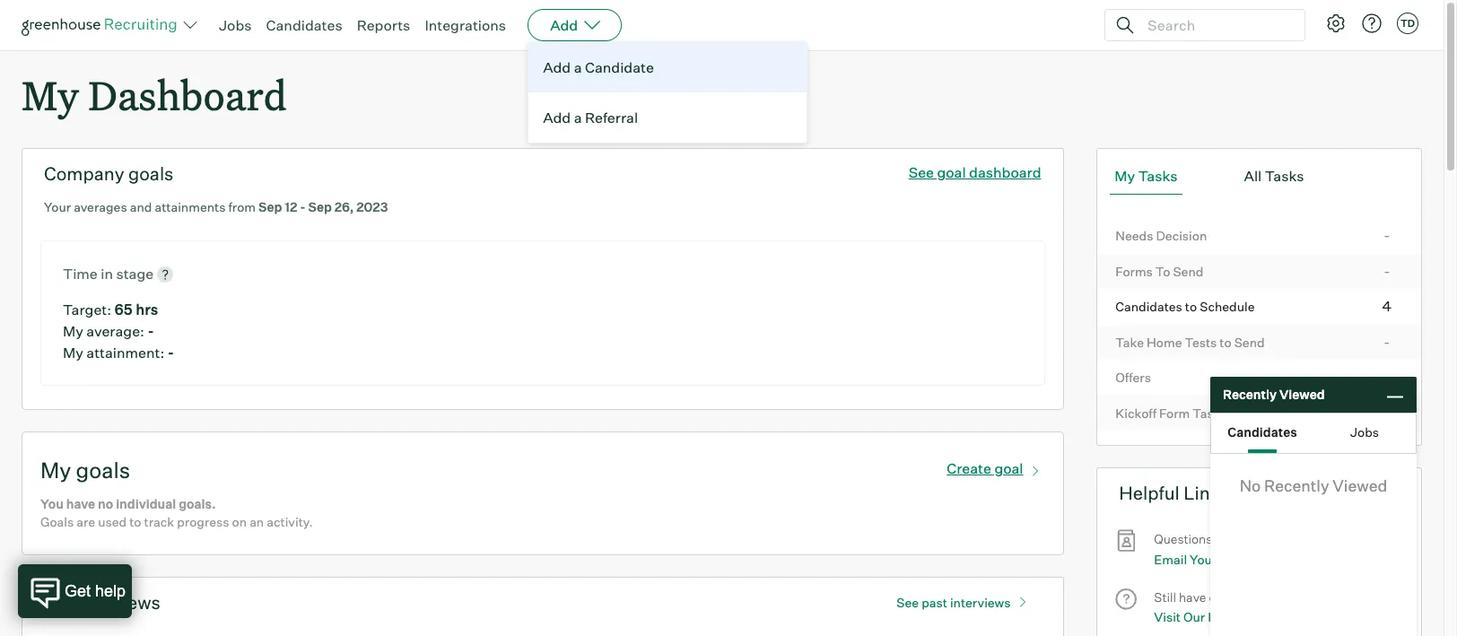 Task type: vqa. For each thing, say whether or not it's contained in the screenshot.
bottom VIEWED
yes



Task type: locate. For each thing, give the bounding box(es) containing it.
interviews
[[74, 591, 160, 614]]

0 vertical spatial goal
[[937, 164, 966, 181]]

1 vertical spatial candidates
[[1116, 299, 1183, 314]]

tasks right 'form'
[[1193, 405, 1227, 421]]

td button
[[1397, 13, 1419, 34]]

company goals
[[44, 163, 174, 185]]

configure image
[[1326, 13, 1347, 34]]

see left dashboard
[[909, 164, 934, 181]]

candidates right jobs link at left
[[266, 16, 342, 34]]

greenhouse recruiting image
[[22, 14, 183, 36]]

create
[[947, 459, 992, 477]]

sep left 26,
[[308, 199, 332, 215]]

goal for my goals
[[995, 459, 1024, 477]]

visit our help center link
[[1154, 608, 1278, 628]]

add up add a candidate
[[550, 16, 578, 34]]

sep
[[259, 199, 282, 215], [308, 199, 332, 215]]

see goal dashboard link
[[909, 164, 1042, 181]]

a inside "link"
[[574, 109, 582, 127]]

1 vertical spatial your
[[1190, 552, 1217, 567]]

2 horizontal spatial tasks
[[1265, 167, 1305, 185]]

jobs
[[1251, 531, 1276, 547]]

needs decision
[[1116, 228, 1207, 243]]

sep left 12
[[259, 199, 282, 215]]

see past interviews
[[897, 595, 1011, 610]]

add left referral
[[543, 109, 571, 127]]

my for interviews
[[44, 591, 70, 614]]

1 vertical spatial goals
[[76, 457, 130, 483]]

0 horizontal spatial sep
[[259, 199, 282, 215]]

0 horizontal spatial to
[[129, 514, 141, 529]]

0 horizontal spatial tasks
[[1139, 167, 1178, 185]]

candidates down forms to send
[[1116, 299, 1183, 314]]

see goal dashboard
[[909, 164, 1042, 181]]

candidates
[[266, 16, 342, 34], [1116, 299, 1183, 314], [1228, 424, 1297, 439]]

1 horizontal spatial sep
[[308, 199, 332, 215]]

your left in- on the right
[[1190, 552, 1217, 567]]

hrs
[[136, 300, 158, 318]]

add a referral
[[543, 109, 638, 127]]

track
[[144, 514, 174, 529]]

1 horizontal spatial candidates
[[1116, 299, 1183, 314]]

your down company
[[44, 199, 71, 215]]

tasks right all
[[1265, 167, 1305, 185]]

0 horizontal spatial have
[[66, 496, 95, 511]]

activity.
[[267, 514, 313, 529]]

see for company goals
[[909, 164, 934, 181]]

you have no individual goals. goals are used to track progress on an activity.
[[40, 496, 313, 529]]

2 horizontal spatial to
[[1220, 334, 1232, 350]]

td button
[[1394, 9, 1422, 38]]

tasks inside button
[[1265, 167, 1305, 185]]

a for referral
[[574, 109, 582, 127]]

1 horizontal spatial goal
[[995, 459, 1024, 477]]

2 vertical spatial candidates
[[1228, 424, 1297, 439]]

4
[[1383, 297, 1392, 315]]

tab list containing my tasks
[[1110, 158, 1409, 195]]

all tasks button
[[1240, 158, 1309, 195]]

1 vertical spatial have
[[1179, 590, 1207, 605]]

questions about jobs or permissions? email your in-house contacts
[[1154, 531, 1370, 567]]

helpful links
[[1119, 482, 1230, 505]]

interviews
[[950, 595, 1011, 610]]

0 vertical spatial send
[[1173, 264, 1204, 279]]

2 horizontal spatial candidates
[[1228, 424, 1297, 439]]

add for add a candidate
[[543, 58, 571, 76]]

0 horizontal spatial send
[[1173, 264, 1204, 279]]

add inside add a candidate link
[[543, 58, 571, 76]]

0 vertical spatial have
[[66, 496, 95, 511]]

0 horizontal spatial candidates
[[266, 16, 342, 34]]

0 vertical spatial candidates
[[266, 16, 342, 34]]

tasks up needs decision at top
[[1139, 167, 1178, 185]]

td
[[1401, 17, 1415, 30]]

email your in-house contacts link
[[1154, 550, 1330, 570]]

goal
[[937, 164, 966, 181], [995, 459, 1024, 477]]

your inside questions about jobs or permissions? email your in-house contacts
[[1190, 552, 1217, 567]]

add button
[[528, 9, 622, 41]]

0 vertical spatial see
[[909, 164, 934, 181]]

goal inside create goal link
[[995, 459, 1024, 477]]

have up the our
[[1179, 590, 1207, 605]]

goals
[[128, 163, 174, 185], [76, 457, 130, 483]]

decision
[[1156, 228, 1207, 243]]

tasks
[[1139, 167, 1178, 185], [1265, 167, 1305, 185], [1193, 405, 1227, 421]]

1 vertical spatial add
[[543, 58, 571, 76]]

form
[[1159, 405, 1190, 421]]

or
[[1278, 531, 1290, 547]]

0 vertical spatial to
[[1185, 299, 1197, 314]]

have for goals
[[66, 496, 95, 511]]

help
[[1208, 610, 1236, 625]]

have inside you have no individual goals. goals are used to track progress on an activity.
[[66, 496, 95, 511]]

add a referral link
[[529, 92, 807, 143]]

schedule
[[1200, 299, 1255, 314]]

see
[[909, 164, 934, 181], [897, 595, 919, 610]]

goals
[[40, 514, 74, 529]]

1 vertical spatial see
[[897, 595, 919, 610]]

tests
[[1185, 334, 1217, 350]]

no
[[1240, 476, 1261, 495]]

1 horizontal spatial your
[[1190, 552, 1217, 567]]

2 vertical spatial to
[[129, 514, 141, 529]]

target: 65 hrs my average: - my attainment: -
[[63, 300, 174, 361]]

have inside still have questions? visit our help center
[[1179, 590, 1207, 605]]

add inside add a referral "link"
[[543, 109, 571, 127]]

a left referral
[[574, 109, 582, 127]]

1 horizontal spatial tasks
[[1193, 405, 1227, 421]]

forms
[[1116, 264, 1153, 279]]

see left past
[[897, 595, 919, 610]]

to right tests
[[1220, 334, 1232, 350]]

tasks inside button
[[1139, 167, 1178, 185]]

my dashboard
[[22, 68, 287, 121]]

goal left dashboard
[[937, 164, 966, 181]]

send down schedule
[[1235, 334, 1265, 350]]

1 horizontal spatial send
[[1235, 334, 1265, 350]]

1 vertical spatial a
[[574, 109, 582, 127]]

kickoff form tasks
[[1116, 405, 1227, 421]]

dashboard
[[88, 68, 287, 121]]

to up the take home tests to send
[[1185, 299, 1197, 314]]

recently
[[1223, 387, 1277, 402], [1265, 476, 1330, 495]]

26,
[[335, 199, 354, 215]]

target:
[[63, 300, 111, 318]]

1 horizontal spatial to
[[1185, 299, 1197, 314]]

add
[[550, 16, 578, 34], [543, 58, 571, 76], [543, 109, 571, 127]]

create goal
[[947, 459, 1024, 477]]

1 horizontal spatial have
[[1179, 590, 1207, 605]]

goals up and
[[128, 163, 174, 185]]

individual
[[116, 496, 176, 511]]

0 vertical spatial add
[[550, 16, 578, 34]]

1 vertical spatial to
[[1220, 334, 1232, 350]]

viewed
[[1280, 387, 1325, 402], [1333, 476, 1388, 495]]

send right to
[[1173, 264, 1204, 279]]

0 horizontal spatial goal
[[937, 164, 966, 181]]

all tasks
[[1244, 167, 1305, 185]]

12
[[285, 199, 297, 215]]

goals for my goals
[[76, 457, 130, 483]]

0 vertical spatial your
[[44, 199, 71, 215]]

2 vertical spatial add
[[543, 109, 571, 127]]

td menu
[[528, 41, 808, 144]]

candidate
[[585, 58, 654, 76]]

house
[[1236, 552, 1274, 567]]

1 vertical spatial goal
[[995, 459, 1024, 477]]

to down individual
[[129, 514, 141, 529]]

to inside you have no individual goals. goals are used to track progress on an activity.
[[129, 514, 141, 529]]

time in
[[63, 264, 116, 282]]

have up are
[[66, 496, 95, 511]]

to
[[1156, 264, 1171, 279]]

1 a from the top
[[574, 58, 582, 76]]

my for dashboard
[[22, 68, 79, 121]]

have for help
[[1179, 590, 1207, 605]]

Search text field
[[1143, 12, 1289, 38]]

a left candidate
[[574, 58, 582, 76]]

add inside add popup button
[[550, 16, 578, 34]]

goal right create
[[995, 459, 1024, 477]]

0 vertical spatial goals
[[128, 163, 174, 185]]

see past interviews link
[[888, 587, 1042, 610]]

recently right no
[[1265, 476, 1330, 495]]

0 vertical spatial viewed
[[1280, 387, 1325, 402]]

my tasks button
[[1110, 158, 1182, 195]]

candidates down recently viewed
[[1228, 424, 1297, 439]]

0 vertical spatial a
[[574, 58, 582, 76]]

still
[[1154, 590, 1176, 605]]

goals up no
[[76, 457, 130, 483]]

1 vertical spatial recently
[[1265, 476, 1330, 495]]

your
[[44, 199, 71, 215], [1190, 552, 1217, 567]]

referral
[[585, 109, 638, 127]]

stage
[[116, 264, 154, 282]]

see inside 'link'
[[897, 595, 919, 610]]

recently down the take home tests to send
[[1223, 387, 1277, 402]]

2 a from the top
[[574, 109, 582, 127]]

add for add
[[550, 16, 578, 34]]

1 vertical spatial viewed
[[1333, 476, 1388, 495]]

about
[[1215, 531, 1249, 547]]

my inside my tasks button
[[1115, 167, 1135, 185]]

add down add popup button
[[543, 58, 571, 76]]

goals.
[[179, 496, 216, 511]]

tab list
[[1110, 158, 1409, 195]]



Task type: describe. For each thing, give the bounding box(es) containing it.
an
[[250, 514, 264, 529]]

a for candidate
[[574, 58, 582, 76]]

my interviews
[[44, 591, 160, 614]]

candidates for 'candidates' link
[[266, 16, 342, 34]]

1 horizontal spatial viewed
[[1333, 476, 1388, 495]]

reports link
[[357, 16, 410, 34]]

0 horizontal spatial viewed
[[1280, 387, 1325, 402]]

1 sep from the left
[[259, 199, 282, 215]]

your averages and attainments from sep 12 - sep 26, 2023
[[44, 199, 388, 215]]

jobs
[[219, 16, 252, 34]]

tasks for my tasks
[[1139, 167, 1178, 185]]

65
[[115, 300, 133, 318]]

progress
[[177, 514, 229, 529]]

time
[[63, 264, 98, 282]]

used
[[98, 514, 127, 529]]

permissions?
[[1293, 531, 1370, 547]]

all
[[1244, 167, 1262, 185]]

you
[[40, 496, 64, 511]]

create goal link
[[947, 456, 1045, 477]]

reports
[[357, 16, 410, 34]]

attainment:
[[86, 343, 165, 361]]

dashboard
[[969, 164, 1042, 181]]

candidates for candidates to schedule
[[1116, 299, 1183, 314]]

tasks for all tasks
[[1265, 167, 1305, 185]]

contacts
[[1277, 552, 1330, 567]]

forms to send
[[1116, 264, 1204, 279]]

jobs link
[[219, 16, 252, 34]]

home
[[1147, 334, 1182, 350]]

no recently viewed
[[1240, 476, 1388, 495]]

0 vertical spatial recently
[[1223, 387, 1277, 402]]

in
[[101, 264, 113, 282]]

goals for company goals
[[128, 163, 174, 185]]

averages
[[74, 199, 127, 215]]

2 sep from the left
[[308, 199, 332, 215]]

offers
[[1116, 370, 1151, 385]]

candidates to schedule
[[1116, 299, 1255, 314]]

goal for company goals
[[937, 164, 966, 181]]

past
[[922, 595, 948, 610]]

email
[[1154, 552, 1187, 567]]

0 horizontal spatial your
[[44, 199, 71, 215]]

see for my interviews
[[897, 595, 919, 610]]

questions?
[[1209, 590, 1273, 605]]

average:
[[86, 322, 144, 340]]

add for add a referral
[[543, 109, 571, 127]]

my goals
[[40, 457, 130, 483]]

kickoff
[[1116, 405, 1157, 421]]

1 vertical spatial send
[[1235, 334, 1265, 350]]

our
[[1184, 610, 1205, 625]]

take home tests to send
[[1116, 334, 1265, 350]]

are
[[76, 514, 95, 529]]

visit
[[1154, 610, 1181, 625]]

my for tasks
[[1115, 167, 1135, 185]]

and
[[130, 199, 152, 215]]

no
[[98, 496, 113, 511]]

needs
[[1116, 228, 1154, 243]]

add a candidate link
[[529, 42, 807, 92]]

questions
[[1154, 531, 1213, 547]]

take
[[1116, 334, 1144, 350]]

integrations
[[425, 16, 506, 34]]

company
[[44, 163, 124, 185]]

links
[[1184, 482, 1230, 505]]

2023
[[356, 199, 388, 215]]

still have questions? visit our help center
[[1154, 590, 1278, 625]]

center
[[1239, 610, 1278, 625]]

recently viewed
[[1223, 387, 1325, 402]]

helpful
[[1119, 482, 1180, 505]]

candidates link
[[266, 16, 342, 34]]

integrations link
[[425, 16, 506, 34]]

my for goals
[[40, 457, 71, 483]]

from
[[228, 199, 256, 215]]

on
[[232, 514, 247, 529]]

attainments
[[155, 199, 226, 215]]

add a candidate
[[543, 58, 654, 76]]



